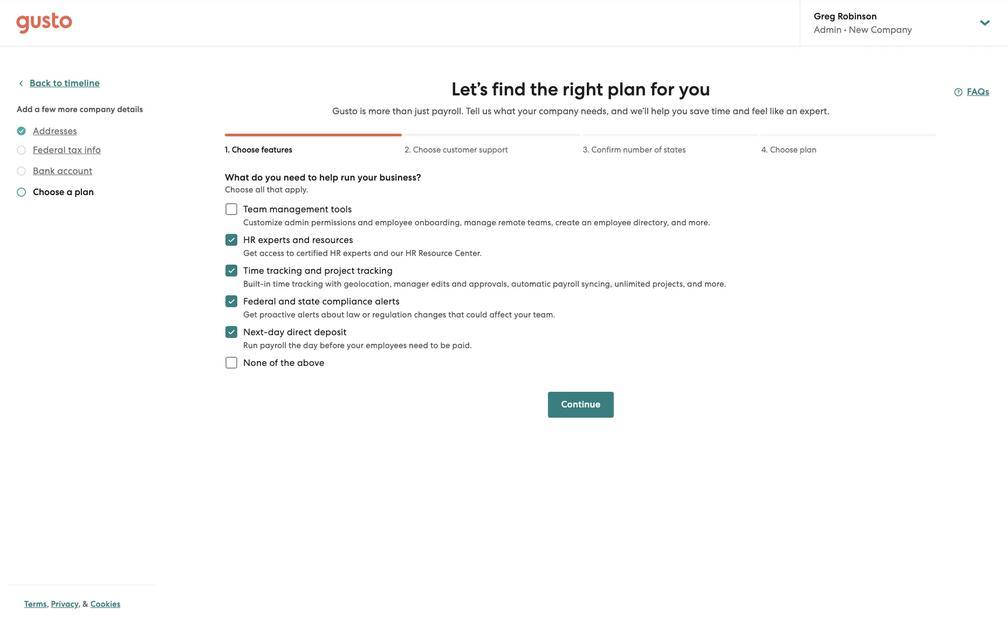 Task type: describe. For each thing, give the bounding box(es) containing it.
in
[[264, 280, 271, 289]]

Federal and state compliance alerts checkbox
[[220, 290, 243, 314]]

what
[[225, 172, 249, 184]]

plan inside let's find the right plan for you gusto is more than just payroll. tell us what your company needs, and we'll help you save time and feel like an expert.
[[608, 78, 647, 100]]

0 horizontal spatial company
[[80, 105, 115, 114]]

what do you need to help run your business? choose all that apply.
[[225, 172, 421, 195]]

new
[[849, 24, 869, 35]]

tracking down access
[[267, 266, 302, 276]]

info
[[84, 145, 101, 155]]

back
[[30, 78, 51, 89]]

choose a plan list
[[17, 125, 149, 201]]

0 horizontal spatial time
[[273, 280, 290, 289]]

bank account
[[33, 166, 92, 176]]

team.
[[533, 310, 556, 320]]

continue button
[[549, 392, 614, 418]]

federal and state compliance alerts
[[243, 296, 400, 307]]

circle check image
[[17, 125, 26, 138]]

access
[[260, 249, 284, 259]]

to inside what do you need to help run your business? choose all that apply.
[[308, 172, 317, 184]]

1 vertical spatial you
[[672, 106, 688, 117]]

remote
[[499, 218, 526, 228]]

the for of
[[281, 358, 295, 369]]

faqs
[[968, 86, 990, 98]]

0 horizontal spatial hr
[[243, 235, 256, 246]]

and up get access to certified hr experts and our hr resource center.
[[358, 218, 373, 228]]

0 horizontal spatial payroll
[[260, 341, 287, 351]]

and right 'edits'
[[452, 280, 467, 289]]

we'll
[[631, 106, 649, 117]]

back to timeline button
[[17, 77, 100, 90]]

0 vertical spatial you
[[679, 78, 711, 100]]

customize
[[243, 218, 283, 228]]

robinson
[[838, 11, 877, 22]]

privacy link
[[51, 600, 78, 610]]

HR experts and resources checkbox
[[220, 228, 243, 252]]

choose a plan
[[33, 187, 94, 198]]

center.
[[455, 249, 482, 259]]

or
[[363, 310, 370, 320]]

back to timeline
[[30, 78, 100, 89]]

terms link
[[24, 600, 47, 610]]

features
[[261, 145, 292, 155]]

next-
[[243, 327, 268, 338]]

privacy
[[51, 600, 78, 610]]

federal for federal tax info
[[33, 145, 66, 155]]

admin
[[285, 218, 309, 228]]

is
[[360, 106, 366, 117]]

changes
[[414, 310, 447, 320]]

could
[[467, 310, 488, 320]]

bank account button
[[33, 165, 92, 178]]

get proactive alerts about law or regulation changes that could affect your team.
[[243, 310, 556, 320]]

you inside what do you need to help run your business? choose all that apply.
[[265, 172, 281, 184]]

just
[[415, 106, 430, 117]]

1 vertical spatial plan
[[800, 145, 817, 155]]

save
[[690, 106, 710, 117]]

expert.
[[800, 106, 830, 117]]

1 horizontal spatial payroll
[[553, 280, 580, 289]]

us
[[482, 106, 492, 117]]

business?
[[380, 172, 421, 184]]

the for find
[[531, 78, 559, 100]]

permissions
[[311, 218, 356, 228]]

resource
[[419, 249, 453, 259]]

tax
[[68, 145, 82, 155]]

the for payroll
[[289, 341, 301, 351]]

apply.
[[285, 185, 309, 195]]

do
[[252, 172, 263, 184]]

customize admin permissions and employee onboarding, manage remote teams, create an employee directory, and more.
[[243, 218, 711, 228]]

confirm number of states
[[592, 145, 686, 155]]

to down hr experts and resources
[[287, 249, 294, 259]]

1 horizontal spatial need
[[409, 341, 429, 351]]

1 vertical spatial that
[[449, 310, 465, 320]]

tell
[[466, 106, 480, 117]]

federal tax info
[[33, 145, 101, 155]]

2 , from the left
[[78, 600, 81, 610]]

details
[[117, 105, 143, 114]]

manager
[[394, 280, 429, 289]]

support
[[479, 145, 508, 155]]

none of the above
[[243, 358, 325, 369]]

None of the above checkbox
[[220, 351, 243, 375]]

let's find the right plan for you gusto is more than just payroll. tell us what your company needs, and we'll help you save time and feel like an expert.
[[332, 78, 830, 117]]

to left be
[[431, 341, 439, 351]]

before
[[320, 341, 345, 351]]

your inside let's find the right plan for you gusto is more than just payroll. tell us what your company needs, and we'll help you save time and feel like an expert.
[[518, 106, 537, 117]]

Next-day direct deposit checkbox
[[220, 321, 243, 344]]

next-day direct deposit
[[243, 327, 347, 338]]

0 horizontal spatial more
[[58, 105, 78, 114]]

like
[[770, 106, 784, 117]]

Time tracking and project tracking checkbox
[[220, 259, 243, 283]]

and right projects,
[[688, 280, 703, 289]]

2 horizontal spatial hr
[[406, 249, 417, 259]]

onboarding,
[[415, 218, 462, 228]]

proactive
[[260, 310, 296, 320]]

1 employee from the left
[[375, 218, 413, 228]]

choose features
[[232, 145, 292, 155]]

employees
[[366, 341, 407, 351]]

deposit
[[314, 327, 347, 338]]

time tracking and project tracking
[[243, 266, 393, 276]]

feel
[[752, 106, 768, 117]]

none
[[243, 358, 267, 369]]

2 employee from the left
[[594, 218, 632, 228]]

tracking down time tracking and project tracking
[[292, 280, 323, 289]]

choose plan
[[771, 145, 817, 155]]

cookies
[[91, 600, 121, 610]]

project
[[324, 266, 355, 276]]

for
[[651, 78, 675, 100]]

help inside what do you need to help run your business? choose all that apply.
[[319, 172, 339, 184]]

1 , from the left
[[47, 600, 49, 610]]

states
[[664, 145, 686, 155]]

home image
[[16, 12, 72, 34]]

teams,
[[528, 218, 554, 228]]

and down certified
[[305, 266, 322, 276]]

certified
[[297, 249, 328, 259]]

direct
[[287, 327, 312, 338]]

more inside let's find the right plan for you gusto is more than just payroll. tell us what your company needs, and we'll help you save time and feel like an expert.
[[368, 106, 390, 117]]

run
[[341, 172, 356, 184]]



Task type: vqa. For each thing, say whether or not it's contained in the screenshot.
LIKE
yes



Task type: locate. For each thing, give the bounding box(es) containing it.
hr down resources
[[330, 249, 341, 259]]

affect
[[490, 310, 512, 320]]

cookies button
[[91, 599, 121, 611]]

1 horizontal spatial ,
[[78, 600, 81, 610]]

,
[[47, 600, 49, 610], [78, 600, 81, 610]]

to up apply.
[[308, 172, 317, 184]]

team management tools
[[243, 204, 352, 215]]

manage
[[464, 218, 497, 228]]

that right all
[[267, 185, 283, 195]]

2 check image from the top
[[17, 167, 26, 176]]

to right back
[[53, 78, 62, 89]]

check image for federal
[[17, 146, 26, 155]]

day
[[268, 327, 285, 338], [303, 341, 318, 351]]

company down right
[[539, 106, 579, 117]]

payroll up the none of the above
[[260, 341, 287, 351]]

1 horizontal spatial employee
[[594, 218, 632, 228]]

choose for choose a plan
[[33, 187, 64, 198]]

plan up we'll
[[608, 78, 647, 100]]

Team management tools checkbox
[[220, 198, 243, 221]]

experts up access
[[258, 235, 290, 246]]

that left could
[[449, 310, 465, 320]]

an right like
[[787, 106, 798, 117]]

and up certified
[[293, 235, 310, 246]]

a for plan
[[67, 187, 72, 198]]

1 horizontal spatial federal
[[243, 296, 276, 307]]

0 vertical spatial check image
[[17, 146, 26, 155]]

0 vertical spatial plan
[[608, 78, 647, 100]]

2 vertical spatial the
[[281, 358, 295, 369]]

0 horizontal spatial that
[[267, 185, 283, 195]]

needs,
[[581, 106, 609, 117]]

0 vertical spatial that
[[267, 185, 283, 195]]

hr experts and resources
[[243, 235, 353, 246]]

management
[[270, 204, 329, 215]]

federal down "addresses" button
[[33, 145, 66, 155]]

your
[[518, 106, 537, 117], [358, 172, 377, 184], [514, 310, 531, 320], [347, 341, 364, 351]]

the right the find
[[531, 78, 559, 100]]

more. right directory,
[[689, 218, 711, 228]]

0 vertical spatial the
[[531, 78, 559, 100]]

and up the proactive
[[279, 296, 296, 307]]

1 vertical spatial help
[[319, 172, 339, 184]]

a left few at the top of the page
[[35, 105, 40, 114]]

compliance
[[323, 296, 373, 307]]

get
[[243, 249, 257, 259], [243, 310, 257, 320]]

0 horizontal spatial experts
[[258, 235, 290, 246]]

more right is
[[368, 106, 390, 117]]

resources
[[312, 235, 353, 246]]

1 vertical spatial time
[[273, 280, 290, 289]]

get up time
[[243, 249, 257, 259]]

0 vertical spatial a
[[35, 105, 40, 114]]

help inside let's find the right plan for you gusto is more than just payroll. tell us what your company needs, and we'll help you save time and feel like an expert.
[[651, 106, 670, 117]]

need left be
[[409, 341, 429, 351]]

built-
[[243, 280, 264, 289]]

plan inside choose a plan list
[[75, 187, 94, 198]]

2 horizontal spatial plan
[[800, 145, 817, 155]]

choose down bank
[[33, 187, 64, 198]]

help right we'll
[[651, 106, 670, 117]]

you right do
[[265, 172, 281, 184]]

a down the account
[[67, 187, 72, 198]]

syncing,
[[582, 280, 613, 289]]

0 vertical spatial more.
[[689, 218, 711, 228]]

greg
[[814, 11, 836, 22]]

state
[[298, 296, 320, 307]]

greg robinson admin • new company
[[814, 11, 913, 35]]

with
[[325, 280, 342, 289]]

get for hr
[[243, 249, 257, 259]]

federal down built-
[[243, 296, 276, 307]]

choose inside list
[[33, 187, 64, 198]]

0 horizontal spatial an
[[582, 218, 592, 228]]

plan down the account
[[75, 187, 94, 198]]

1 horizontal spatial more
[[368, 106, 390, 117]]

company
[[80, 105, 115, 114], [539, 106, 579, 117]]

choose down like
[[771, 145, 798, 155]]

0 vertical spatial get
[[243, 249, 257, 259]]

payroll left syncing,
[[553, 280, 580, 289]]

an inside let's find the right plan for you gusto is more than just payroll. tell us what your company needs, and we'll help you save time and feel like an expert.
[[787, 106, 798, 117]]

a for few
[[35, 105, 40, 114]]

your left team.
[[514, 310, 531, 320]]

0 horizontal spatial a
[[35, 105, 40, 114]]

you up save
[[679, 78, 711, 100]]

0 vertical spatial of
[[655, 145, 662, 155]]

more. right projects,
[[705, 280, 727, 289]]

to inside button
[[53, 78, 62, 89]]

terms , privacy , & cookies
[[24, 600, 121, 610]]

and right directory,
[[672, 218, 687, 228]]

your right before
[[347, 341, 364, 351]]

0 horizontal spatial day
[[268, 327, 285, 338]]

check image left bank
[[17, 167, 26, 176]]

1 vertical spatial payroll
[[260, 341, 287, 351]]

the left above
[[281, 358, 295, 369]]

•
[[845, 24, 847, 35]]

get access to certified hr experts and our hr resource center.
[[243, 249, 482, 259]]

choose left customer
[[413, 145, 441, 155]]

2 get from the top
[[243, 310, 257, 320]]

alerts up the regulation
[[375, 296, 400, 307]]

an right the create
[[582, 218, 592, 228]]

0 vertical spatial experts
[[258, 235, 290, 246]]

0 vertical spatial alerts
[[375, 296, 400, 307]]

1 horizontal spatial time
[[712, 106, 731, 117]]

0 horizontal spatial help
[[319, 172, 339, 184]]

our
[[391, 249, 404, 259]]

add a few more company details
[[17, 105, 143, 114]]

1 vertical spatial need
[[409, 341, 429, 351]]

tracking
[[267, 266, 302, 276], [357, 266, 393, 276], [292, 280, 323, 289]]

and left feel
[[733, 106, 750, 117]]

1 horizontal spatial plan
[[608, 78, 647, 100]]

that inside what do you need to help run your business? choose all that apply.
[[267, 185, 283, 195]]

1 horizontal spatial hr
[[330, 249, 341, 259]]

0 vertical spatial an
[[787, 106, 798, 117]]

1 horizontal spatial that
[[449, 310, 465, 320]]

2 vertical spatial you
[[265, 172, 281, 184]]

2 vertical spatial check image
[[17, 188, 26, 197]]

create
[[556, 218, 580, 228]]

1 vertical spatial the
[[289, 341, 301, 351]]

1 horizontal spatial experts
[[343, 249, 371, 259]]

1 vertical spatial more.
[[705, 280, 727, 289]]

alerts down state
[[298, 310, 319, 320]]

choose up what
[[232, 145, 260, 155]]

and left we'll
[[611, 106, 628, 117]]

and
[[611, 106, 628, 117], [733, 106, 750, 117], [358, 218, 373, 228], [672, 218, 687, 228], [293, 235, 310, 246], [374, 249, 389, 259], [305, 266, 322, 276], [452, 280, 467, 289], [688, 280, 703, 289], [279, 296, 296, 307]]

1 vertical spatial day
[[303, 341, 318, 351]]

1 vertical spatial get
[[243, 310, 257, 320]]

built-in time tracking with geolocation, manager edits and approvals, automatic payroll syncing, unlimited projects, and more.
[[243, 280, 727, 289]]

time
[[243, 266, 264, 276]]

all
[[256, 185, 265, 195]]

1 vertical spatial alerts
[[298, 310, 319, 320]]

1 vertical spatial of
[[270, 358, 278, 369]]

of right none
[[270, 358, 278, 369]]

unlimited
[[615, 280, 651, 289]]

confirm
[[592, 145, 622, 155]]

choose for choose customer support
[[413, 145, 441, 155]]

check image for bank
[[17, 167, 26, 176]]

1 vertical spatial an
[[582, 218, 592, 228]]

about
[[321, 310, 345, 320]]

1 vertical spatial a
[[67, 187, 72, 198]]

0 vertical spatial time
[[712, 106, 731, 117]]

day down the proactive
[[268, 327, 285, 338]]

1 horizontal spatial alerts
[[375, 296, 400, 307]]

0 horizontal spatial plan
[[75, 187, 94, 198]]

0 vertical spatial help
[[651, 106, 670, 117]]

employee left directory,
[[594, 218, 632, 228]]

company
[[871, 24, 913, 35]]

and left our
[[374, 249, 389, 259]]

the down next-day direct deposit
[[289, 341, 301, 351]]

your inside what do you need to help run your business? choose all that apply.
[[358, 172, 377, 184]]

1 horizontal spatial help
[[651, 106, 670, 117]]

, left privacy
[[47, 600, 49, 610]]

need inside what do you need to help run your business? choose all that apply.
[[284, 172, 306, 184]]

admin
[[814, 24, 842, 35]]

a inside list
[[67, 187, 72, 198]]

experts up project
[[343, 249, 371, 259]]

1 horizontal spatial an
[[787, 106, 798, 117]]

0 vertical spatial need
[[284, 172, 306, 184]]

choose inside what do you need to help run your business? choose all that apply.
[[225, 185, 253, 195]]

1 vertical spatial check image
[[17, 167, 26, 176]]

number
[[624, 145, 653, 155]]

need up apply.
[[284, 172, 306, 184]]

gusto
[[332, 106, 358, 117]]

the inside let's find the right plan for you gusto is more than just payroll. tell us what your company needs, and we'll help you save time and feel like an expert.
[[531, 78, 559, 100]]

0 vertical spatial payroll
[[553, 280, 580, 289]]

0 horizontal spatial ,
[[47, 600, 49, 610]]

, left the & in the left bottom of the page
[[78, 600, 81, 610]]

check image left choose a plan
[[17, 188, 26, 197]]

you left save
[[672, 106, 688, 117]]

0 vertical spatial federal
[[33, 145, 66, 155]]

let's
[[452, 78, 488, 100]]

add
[[17, 105, 33, 114]]

law
[[347, 310, 360, 320]]

your right run
[[358, 172, 377, 184]]

1 horizontal spatial day
[[303, 341, 318, 351]]

choose for choose features
[[232, 145, 260, 155]]

directory,
[[634, 218, 670, 228]]

geolocation,
[[344, 280, 392, 289]]

0 horizontal spatial of
[[270, 358, 278, 369]]

plan down expert.
[[800, 145, 817, 155]]

tools
[[331, 204, 352, 215]]

employee
[[375, 218, 413, 228], [594, 218, 632, 228]]

paid.
[[453, 341, 472, 351]]

find
[[492, 78, 526, 100]]

0 horizontal spatial alerts
[[298, 310, 319, 320]]

your right what in the top of the page
[[518, 106, 537, 117]]

automatic
[[512, 280, 551, 289]]

hr right our
[[406, 249, 417, 259]]

run payroll the day before your employees need to be paid.
[[243, 341, 472, 351]]

0 horizontal spatial federal
[[33, 145, 66, 155]]

1 horizontal spatial of
[[655, 145, 662, 155]]

addresses button
[[33, 125, 77, 138]]

federal inside button
[[33, 145, 66, 155]]

check image
[[17, 146, 26, 155], [17, 167, 26, 176], [17, 188, 26, 197]]

the
[[531, 78, 559, 100], [289, 341, 301, 351], [281, 358, 295, 369]]

hr down customize
[[243, 235, 256, 246]]

choose down what
[[225, 185, 253, 195]]

company inside let's find the right plan for you gusto is more than just payroll. tell us what your company needs, and we'll help you save time and feel like an expert.
[[539, 106, 579, 117]]

1 horizontal spatial company
[[539, 106, 579, 117]]

1 vertical spatial federal
[[243, 296, 276, 307]]

projects,
[[653, 280, 686, 289]]

faqs button
[[955, 86, 990, 99]]

account
[[57, 166, 92, 176]]

run
[[243, 341, 258, 351]]

choose customer support
[[413, 145, 508, 155]]

few
[[42, 105, 56, 114]]

employee up our
[[375, 218, 413, 228]]

0 horizontal spatial need
[[284, 172, 306, 184]]

1 vertical spatial experts
[[343, 249, 371, 259]]

0 horizontal spatial employee
[[375, 218, 413, 228]]

get up next-
[[243, 310, 257, 320]]

tracking up "geolocation,"
[[357, 266, 393, 276]]

what
[[494, 106, 516, 117]]

of
[[655, 145, 662, 155], [270, 358, 278, 369]]

a
[[35, 105, 40, 114], [67, 187, 72, 198]]

than
[[393, 106, 413, 117]]

1 horizontal spatial a
[[67, 187, 72, 198]]

federal for federal and state compliance alerts
[[243, 296, 276, 307]]

to
[[53, 78, 62, 89], [308, 172, 317, 184], [287, 249, 294, 259], [431, 341, 439, 351]]

more right few at the top of the page
[[58, 105, 78, 114]]

customer
[[443, 145, 477, 155]]

approvals,
[[469, 280, 510, 289]]

2 vertical spatial plan
[[75, 187, 94, 198]]

company down the timeline
[[80, 105, 115, 114]]

payroll
[[553, 280, 580, 289], [260, 341, 287, 351]]

0 vertical spatial day
[[268, 327, 285, 338]]

choose for choose plan
[[771, 145, 798, 155]]

edits
[[431, 280, 450, 289]]

day up above
[[303, 341, 318, 351]]

1 get from the top
[[243, 249, 257, 259]]

1 check image from the top
[[17, 146, 26, 155]]

help left run
[[319, 172, 339, 184]]

time inside let's find the right plan for you gusto is more than just payroll. tell us what your company needs, and we'll help you save time and feel like an expert.
[[712, 106, 731, 117]]

time right save
[[712, 106, 731, 117]]

&
[[83, 600, 89, 610]]

continue
[[562, 399, 601, 411]]

of left states
[[655, 145, 662, 155]]

time right in
[[273, 280, 290, 289]]

get for federal
[[243, 310, 257, 320]]

timeline
[[65, 78, 100, 89]]

3 check image from the top
[[17, 188, 26, 197]]

need
[[284, 172, 306, 184], [409, 341, 429, 351]]

check image down 'circle check' image
[[17, 146, 26, 155]]



